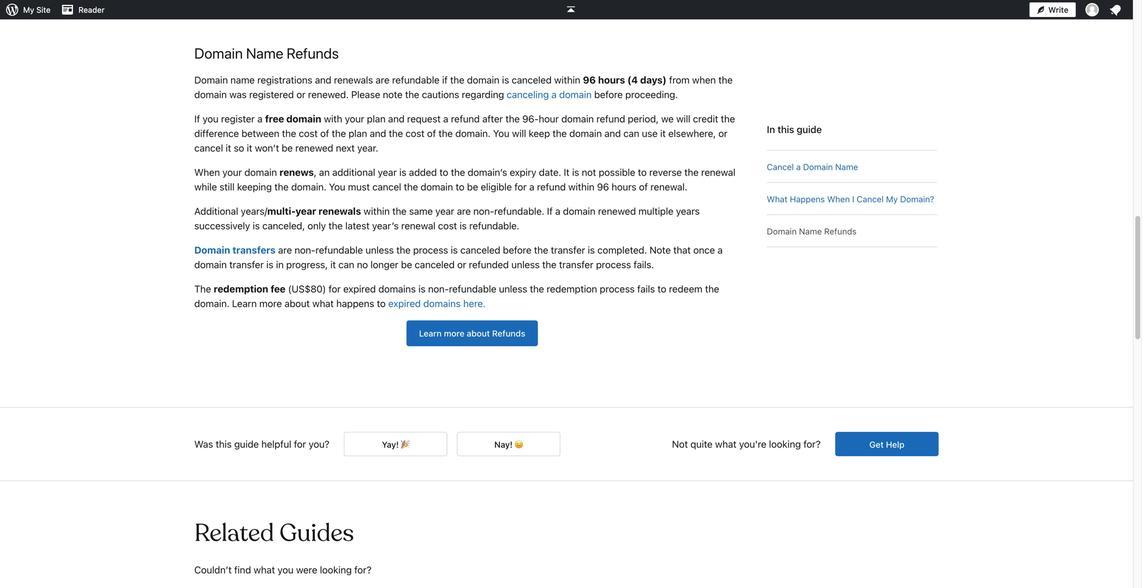 Task type: vqa. For each thing, say whether or not it's contained in the screenshot.


Task type: describe. For each thing, give the bounding box(es) containing it.
find
[[234, 565, 251, 576]]

redeem
[[669, 283, 703, 295]]

won't
[[255, 142, 279, 154]]

to up within the same year are non-refundable. if a domain renewed multiple years successively is canceled, only the latest year's renewal cost is refundable.
[[456, 181, 465, 193]]

0 vertical spatial domain name refunds
[[194, 45, 339, 62]]

name
[[230, 74, 255, 86]]

and left use
[[605, 128, 621, 139]]

the redemption fee
[[194, 283, 286, 295]]

1 vertical spatial refundable.
[[469, 220, 519, 232]]

was this guide helpful for you?
[[194, 439, 329, 450]]

write
[[1049, 5, 1069, 14]]

year for same
[[435, 206, 454, 217]]

1 redemption from the left
[[214, 283, 268, 295]]

no
[[357, 259, 368, 271]]

😑
[[515, 440, 523, 450]]

domain inside from when the domain was registered or renewed. please note the cautions regarding
[[194, 89, 227, 100]]

nay! 😑 link
[[457, 432, 561, 457]]

are non-refundable unless the process is canceled before the transfer is completed. note that once a domain transfer is in progress, it can no longer be canceled or refunded unless the transfer process fails.
[[194, 245, 723, 271]]

domain inside within the same year are non-refundable. if a domain renewed multiple years successively is canceled, only the latest year's renewal cost is refundable.
[[563, 206, 596, 217]]

domain down what on the top of page
[[767, 227, 797, 237]]

2 vertical spatial name
[[799, 227, 822, 237]]

we
[[661, 113, 674, 125]]

or inside "are non-refundable unless the process is canceled before the transfer is completed. note that once a domain transfer is in progress, it can no longer be canceled or refunded unless the transfer process fails."
[[457, 259, 466, 271]]

renewal inside within the same year are non-refundable. if a domain renewed multiple years successively is canceled, only the latest year's renewal cost is refundable.
[[401, 220, 436, 232]]

1 horizontal spatial more
[[444, 329, 465, 339]]

guides
[[280, 517, 354, 550]]

year for multi-
[[296, 206, 316, 217]]

successively
[[194, 220, 250, 232]]

additional
[[194, 206, 238, 217]]

1 horizontal spatial looking
[[769, 439, 801, 450]]

help
[[886, 440, 905, 450]]

expiry
[[510, 167, 536, 178]]

year's
[[372, 220, 399, 232]]

domain left with on the top left of the page
[[286, 113, 321, 125]]

possible
[[599, 167, 635, 178]]

your for when
[[222, 167, 242, 178]]

related
[[194, 517, 274, 550]]

your for with
[[345, 113, 364, 125]]

a inside "are non-refundable unless the process is canceled before the transfer is completed. note that once a domain transfer is in progress, it can no longer be canceled or refunded unless the transfer process fails."
[[718, 245, 723, 256]]

elsewhere,
[[668, 128, 716, 139]]

1 horizontal spatial you
[[278, 565, 294, 576]]

learn more about refunds
[[419, 329, 525, 339]]

couldn't
[[194, 565, 232, 576]]

(us$80)
[[288, 283, 326, 295]]

domain. inside , an additional year is added to the domain's expiry date. it is not possible to reverse the renewal while still keeping the domain. you must cancel the domain to be eligible for a refund within 96 hours of renewal.
[[291, 181, 326, 193]]

and down note
[[388, 113, 405, 125]]

renewal.
[[651, 181, 688, 193]]

only
[[308, 220, 326, 232]]

keep
[[529, 128, 550, 139]]

2 horizontal spatial refunds
[[824, 227, 857, 237]]

hour
[[539, 113, 559, 125]]

after
[[482, 113, 503, 125]]

is right it
[[572, 167, 579, 178]]

between
[[242, 128, 279, 139]]

write link
[[1030, 2, 1076, 17]]

to left reverse
[[638, 167, 647, 178]]

while
[[194, 181, 217, 193]]

0 vertical spatial plan
[[367, 113, 386, 125]]

was
[[194, 439, 213, 450]]

0 horizontal spatial will
[[512, 128, 526, 139]]

once
[[693, 245, 715, 256]]

domain down canceling a domain before proceeding.
[[561, 113, 594, 125]]

is left added
[[399, 167, 407, 178]]

1 horizontal spatial cost
[[406, 128, 425, 139]]

domain inside , an additional year is added to the domain's expiry date. it is not possible to reverse the renewal while still keeping the domain. you must cancel the domain to be eligible for a refund within 96 hours of renewal.
[[421, 181, 453, 193]]

96 inside , an additional year is added to the domain's expiry date. it is not possible to reverse the renewal while still keeping the domain. you must cancel the domain to be eligible for a refund within 96 hours of renewal.
[[597, 181, 609, 193]]

get help
[[870, 440, 905, 450]]

1 vertical spatial name
[[835, 162, 858, 172]]

non- for same
[[473, 206, 494, 217]]

what for couldn't find what you were looking for?
[[254, 565, 275, 576]]

year for additional
[[378, 167, 397, 178]]

related guides
[[194, 517, 354, 550]]

1 horizontal spatial my
[[886, 194, 898, 204]]

my site
[[23, 5, 51, 14]]

cautions
[[422, 89, 459, 100]]

0 vertical spatial for?
[[804, 439, 821, 450]]

multiple
[[639, 206, 674, 217]]

non- inside "are non-refundable unless the process is canceled before the transfer is completed. note that once a domain transfer is in progress, it can no longer be canceled or refunded unless the transfer process fails."
[[295, 245, 316, 256]]

1 vertical spatial process
[[596, 259, 631, 271]]

1 horizontal spatial of
[[427, 128, 436, 139]]

0 horizontal spatial of
[[320, 128, 329, 139]]

0 horizontal spatial refund
[[451, 113, 480, 125]]

helpful
[[261, 439, 291, 450]]

free
[[265, 113, 284, 125]]

and up renewed.
[[315, 74, 331, 86]]

domain transfers link
[[194, 245, 276, 256]]

if inside within the same year are non-refundable. if a domain renewed multiple years successively is canceled, only the latest year's renewal cost is refundable.
[[547, 206, 553, 217]]

1 horizontal spatial cancel
[[857, 194, 884, 204]]

site
[[36, 5, 51, 14]]

are inside "are non-refundable unless the process is canceled before the transfer is completed. note that once a domain transfer is in progress, it can no longer be canceled or refunded unless the transfer process fails."
[[278, 245, 292, 256]]

1 vertical spatial for?
[[354, 565, 372, 576]]

same
[[409, 206, 433, 217]]

cancel inside , an additional year is added to the domain's expiry date. it is not possible to reverse the renewal while still keeping the domain. you must cancel the domain to be eligible for a refund within 96 hours of renewal.
[[372, 181, 401, 193]]

note
[[650, 245, 671, 256]]

bell image
[[1108, 3, 1118, 13]]

0 vertical spatial hours
[[598, 74, 625, 86]]

refunded
[[469, 259, 509, 271]]

0 horizontal spatial canceled
[[415, 259, 455, 271]]

renewed.
[[308, 89, 349, 100]]

a up hour
[[552, 89, 557, 100]]

1 vertical spatial domains
[[423, 298, 461, 310]]

of inside , an additional year is added to the domain's expiry date. it is not possible to reverse the renewal while still keeping the domain. you must cancel the domain to be eligible for a refund within 96 hours of renewal.
[[639, 181, 648, 193]]

domain up "happens"
[[803, 162, 833, 172]]

yay! 🎉
[[382, 440, 410, 450]]

years/
[[241, 206, 267, 217]]

domain?
[[900, 194, 934, 204]]

expired domains here.
[[388, 298, 486, 310]]

regarding
[[462, 89, 504, 100]]

0 vertical spatial cancel
[[767, 162, 794, 172]]

domain right canceling
[[559, 89, 592, 100]]

1 horizontal spatial canceled
[[460, 245, 500, 256]]

0 vertical spatial process
[[413, 245, 448, 256]]

my inside toolbar navigation
[[23, 5, 34, 14]]

year.
[[357, 142, 378, 154]]

nay!
[[494, 440, 513, 450]]

canceling a domain before proceeding.
[[507, 89, 678, 100]]

to right happens
[[377, 298, 386, 310]]

1 vertical spatial plan
[[349, 128, 367, 139]]

nay! 😑
[[494, 440, 523, 450]]

or inside with your plan and request a refund after the 96-hour domain refund period, we will credit the difference between the cost of the plan and the cost of the domain. you will keep the domain and can use it elsewhere, or cancel it so it won't be renewed next year.
[[719, 128, 728, 139]]

domain. inside (us$80) for expired domains is non-refundable unless the redemption process fails to redeem the domain. learn more about what happens to
[[194, 298, 230, 310]]

get help link
[[835, 432, 939, 457]]

what
[[767, 194, 788, 204]]

hours inside , an additional year is added to the domain's expiry date. it is not possible to reverse the renewal while still keeping the domain. you must cancel the domain to be eligible for a refund within 96 hours of renewal.
[[612, 181, 637, 193]]

fails
[[637, 283, 655, 295]]

what happens when i cancel my domain?
[[767, 194, 934, 204]]

within inside , an additional year is added to the domain's expiry date. it is not possible to reverse the renewal while still keeping the domain. you must cancel the domain to be eligible for a refund within 96 hours of renewal.
[[568, 181, 595, 193]]

is left the in
[[266, 259, 273, 271]]

canceling
[[507, 89, 549, 100]]

about inside (us$80) for expired domains is non-refundable unless the redemption process fails to redeem the domain. learn more about what happens to
[[285, 298, 310, 310]]

period,
[[628, 113, 659, 125]]

0 vertical spatial will
[[676, 113, 691, 125]]

to right fails
[[658, 283, 667, 295]]

fails.
[[634, 259, 654, 271]]

it right so
[[247, 142, 252, 154]]

domain up regarding on the left top of page
[[467, 74, 500, 86]]

get
[[870, 440, 884, 450]]

what happens when i cancel my domain? link
[[767, 194, 934, 204]]

domain name refunds link
[[767, 227, 857, 237]]

this
[[216, 439, 232, 450]]

multi-
[[267, 206, 296, 217]]

refundable for renewals
[[392, 74, 440, 86]]

renewed inside with your plan and request a refund after the 96-hour domain refund period, we will credit the difference between the cost of the plan and the cost of the domain. you will keep the domain and can use it elsewhere, or cancel it so it won't be renewed next year.
[[295, 142, 333, 154]]

is down years/
[[253, 220, 260, 232]]

still
[[220, 181, 235, 193]]

is up "are non-refundable unless the process is canceled before the transfer is completed. note that once a domain transfer is in progress, it can no longer be canceled or refunded unless the transfer process fails."
[[460, 220, 467, 232]]

be inside with your plan and request a refund after the 96-hour domain refund period, we will credit the difference between the cost of the plan and the cost of the domain. you will keep the domain and can use it elsewhere, or cancel it so it won't be renewed next year.
[[282, 142, 293, 154]]

top image
[[565, 2, 574, 12]]

0 vertical spatial 96
[[583, 74, 596, 86]]

a inside with your plan and request a refund after the 96-hour domain refund period, we will credit the difference between the cost of the plan and the cost of the domain. you will keep the domain and can use it elsewhere, or cancel it so it won't be renewed next year.
[[443, 113, 448, 125]]

0 vertical spatial before
[[594, 89, 623, 100]]

domain transfers
[[194, 245, 276, 256]]

quite
[[691, 439, 713, 450]]

2 horizontal spatial refund
[[597, 113, 625, 125]]

renews
[[280, 167, 314, 178]]

domain up name
[[194, 45, 243, 62]]

date.
[[539, 167, 561, 178]]



Task type: locate. For each thing, give the bounding box(es) containing it.
redemption inside (us$80) for expired domains is non-refundable unless the redemption process fails to redeem the domain. learn more about what happens to
[[547, 283, 597, 295]]

if down date. on the top
[[547, 206, 553, 217]]

year inside within the same year are non-refundable. if a domain renewed multiple years successively is canceled, only the latest year's renewal cost is refundable.
[[435, 206, 454, 217]]

non- up expired domains here. 'link'
[[428, 283, 449, 295]]

1 vertical spatial can
[[339, 259, 354, 271]]

expired down longer
[[388, 298, 421, 310]]

refunds
[[287, 45, 339, 62], [824, 227, 857, 237], [492, 329, 525, 339]]

toolbar navigation
[[0, 0, 1126, 19]]

plan up year.
[[349, 128, 367, 139]]

credit
[[693, 113, 718, 125]]

1 horizontal spatial will
[[676, 113, 691, 125]]

2 vertical spatial refunds
[[492, 329, 525, 339]]

redemption
[[214, 283, 268, 295], [547, 283, 597, 295]]

and up year.
[[370, 128, 386, 139]]

domain up keeping on the left of the page
[[245, 167, 277, 178]]

1 horizontal spatial domain name refunds
[[767, 227, 857, 237]]

what inside (us$80) for expired domains is non-refundable unless the redemption process fails to redeem the domain. learn more about what happens to
[[312, 298, 334, 310]]

looking
[[769, 439, 801, 450], [320, 565, 352, 576]]

eligible
[[481, 181, 512, 193]]

yay! 🎉 link
[[344, 432, 447, 457]]

more inside (us$80) for expired domains is non-refundable unless the redemption process fails to redeem the domain. learn more about what happens to
[[259, 298, 282, 310]]

cancel down difference
[[194, 142, 223, 154]]

domain. down the
[[194, 298, 230, 310]]

transfers
[[233, 245, 276, 256]]

difference
[[194, 128, 239, 139]]

0 horizontal spatial refunds
[[287, 45, 339, 62]]

unless down refunded
[[499, 283, 527, 295]]

hours left the (4
[[598, 74, 625, 86]]

0 horizontal spatial be
[[282, 142, 293, 154]]

use
[[642, 128, 658, 139]]

2 vertical spatial non-
[[428, 283, 449, 295]]

1 horizontal spatial expired
[[388, 298, 421, 310]]

0 horizontal spatial name
[[246, 45, 283, 62]]

, an additional year is added to the domain's expiry date. it is not possible to reverse the renewal while still keeping the domain. you must cancel the domain to be eligible for a refund within 96 hours of renewal.
[[194, 167, 736, 193]]

you inside with your plan and request a refund after the 96-hour domain refund period, we will credit the difference between the cost of the plan and the cost of the domain. you will keep the domain and can use it elsewhere, or cancel it so it won't be renewed next year.
[[493, 128, 510, 139]]

1 vertical spatial domain name refunds
[[767, 227, 857, 237]]

a up "happens"
[[796, 162, 801, 172]]

it left so
[[226, 142, 231, 154]]

0 vertical spatial if
[[194, 113, 200, 125]]

🎉
[[401, 440, 410, 450]]

1 horizontal spatial for
[[329, 283, 341, 295]]

not
[[672, 439, 688, 450]]

learn down the redemption fee
[[232, 298, 257, 310]]

0 vertical spatial canceled
[[512, 74, 552, 86]]

0 horizontal spatial my
[[23, 5, 34, 14]]

cost for within
[[438, 220, 457, 232]]

domain inside "are non-refundable unless the process is canceled before the transfer is completed. note that once a domain transfer is in progress, it can no longer be canceled or refunded unless the transfer process fails."
[[194, 259, 227, 271]]

0 vertical spatial when
[[194, 167, 220, 178]]

2 horizontal spatial what
[[715, 439, 737, 450]]

looking right were
[[320, 565, 352, 576]]

so
[[234, 142, 244, 154]]

about inside learn more about refunds link
[[467, 329, 490, 339]]

renewed up ','
[[295, 142, 333, 154]]

2 vertical spatial what
[[254, 565, 275, 576]]

domain. inside with your plan and request a refund after the 96-hour domain refund period, we will credit the difference between the cost of the plan and the cost of the domain. you will keep the domain and can use it elsewhere, or cancel it so it won't be renewed next year.
[[455, 128, 491, 139]]

name
[[246, 45, 283, 62], [835, 162, 858, 172], [799, 227, 822, 237]]

or down the registrations
[[296, 89, 306, 100]]

2 vertical spatial within
[[364, 206, 390, 217]]

you left were
[[278, 565, 294, 576]]

can
[[624, 128, 639, 139], [339, 259, 354, 271]]

cost inside within the same year are non-refundable. if a domain renewed multiple years successively is canceled, only the latest year's renewal cost is refundable.
[[438, 220, 457, 232]]

for up happens
[[329, 283, 341, 295]]

refundable inside (us$80) for expired domains is non-refundable unless the redemption process fails to redeem the domain. learn more about what happens to
[[449, 283, 496, 295]]

fee
[[271, 283, 286, 295]]

about down (us$80)
[[285, 298, 310, 310]]

1 vertical spatial you
[[278, 565, 294, 576]]

completed.
[[598, 245, 647, 256]]

refundable for is
[[449, 283, 496, 295]]

looking right you're at the bottom of the page
[[769, 439, 801, 450]]

is inside (us$80) for expired domains is non-refundable unless the redemption process fails to redeem the domain. learn more about what happens to
[[418, 283, 426, 295]]

with your plan and request a refund after the 96-hour domain refund period, we will credit the difference between the cost of the plan and the cost of the domain. you will keep the domain and can use it elsewhere, or cancel it so it won't be renewed next year.
[[194, 113, 735, 154]]

renewed down possible
[[598, 206, 636, 217]]

1 horizontal spatial refunds
[[492, 329, 525, 339]]

process left fails
[[600, 283, 635, 295]]

can left no
[[339, 259, 354, 271]]

renewal down the same
[[401, 220, 436, 232]]

process down completed.
[[596, 259, 631, 271]]

hours down possible
[[612, 181, 637, 193]]

cancel
[[194, 142, 223, 154], [372, 181, 401, 193]]

0 vertical spatial are
[[376, 74, 390, 86]]

0 horizontal spatial more
[[259, 298, 282, 310]]

it inside "are non-refundable unless the process is canceled before the transfer is completed. note that once a domain transfer is in progress, it can no longer be canceled or refunded unless the transfer process fails."
[[330, 259, 336, 271]]

0 vertical spatial refunds
[[287, 45, 339, 62]]

before left the proceeding.
[[594, 89, 623, 100]]

to right added
[[440, 167, 448, 178]]

renewed inside within the same year are non-refundable. if a domain renewed multiple years successively is canceled, only the latest year's renewal cost is refundable.
[[598, 206, 636, 217]]

1 vertical spatial cancel
[[857, 194, 884, 204]]

process inside (us$80) for expired domains is non-refundable unless the redemption process fails to redeem the domain. learn more about what happens to
[[600, 283, 635, 295]]

within up "canceling a domain" link
[[554, 74, 580, 86]]

the
[[450, 74, 465, 86], [719, 74, 733, 86], [405, 89, 419, 100], [506, 113, 520, 125], [721, 113, 735, 125], [282, 128, 296, 139], [332, 128, 346, 139], [389, 128, 403, 139], [439, 128, 453, 139], [553, 128, 567, 139], [451, 167, 465, 178], [685, 167, 699, 178], [274, 181, 289, 193], [404, 181, 418, 193], [392, 206, 407, 217], [329, 220, 343, 232], [396, 245, 411, 256], [534, 245, 548, 256], [542, 259, 557, 271], [530, 283, 544, 295], [705, 283, 719, 295]]

0 vertical spatial within
[[554, 74, 580, 86]]

cancel inside with your plan and request a refund after the 96-hour domain refund period, we will credit the difference between the cost of the plan and the cost of the domain. you will keep the domain and can use it elsewhere, or cancel it so it won't be renewed next year.
[[194, 142, 223, 154]]

your inside with your plan and request a refund after the 96-hour domain refund period, we will credit the difference between the cost of the plan and the cost of the domain. you will keep the domain and can use it elsewhere, or cancel it so it won't be renewed next year.
[[345, 113, 364, 125]]

what for not quite what you're looking for?
[[715, 439, 737, 450]]

and
[[315, 74, 331, 86], [388, 113, 405, 125], [370, 128, 386, 139], [605, 128, 621, 139]]

before inside "are non-refundable unless the process is canceled before the transfer is completed. note that once a domain transfer is in progress, it can no longer be canceled or refunded unless the transfer process fails."
[[503, 245, 532, 256]]

2 horizontal spatial domain.
[[455, 128, 491, 139]]

be
[[282, 142, 293, 154], [467, 181, 478, 193], [401, 259, 412, 271]]

note
[[383, 89, 403, 100]]

renewals
[[334, 74, 373, 86], [319, 206, 361, 217]]

a inside , an additional year is added to the domain's expiry date. it is not possible to reverse the renewal while still keeping the domain. you must cancel the domain to be eligible for a refund within 96 hours of renewal.
[[529, 181, 535, 193]]

it right use
[[660, 128, 666, 139]]

or right elsewhere,
[[719, 128, 728, 139]]

1 vertical spatial when
[[827, 194, 850, 204]]

when left i
[[827, 194, 850, 204]]

your right with on the top left of the page
[[345, 113, 364, 125]]

can inside "are non-refundable unless the process is canceled before the transfer is completed. note that once a domain transfer is in progress, it can no longer be canceled or refunded unless the transfer process fails."
[[339, 259, 354, 271]]

non- for expired
[[428, 283, 449, 295]]

domain left was
[[194, 89, 227, 100]]

plan
[[367, 113, 386, 125], [349, 128, 367, 139]]

0 vertical spatial your
[[345, 113, 364, 125]]

0 horizontal spatial are
[[278, 245, 292, 256]]

learn down expired domains here. 'link'
[[419, 329, 442, 339]]

2 redemption from the left
[[547, 283, 597, 295]]

proceeding.
[[625, 89, 678, 100]]

2 vertical spatial unless
[[499, 283, 527, 295]]

0 horizontal spatial non-
[[295, 245, 316, 256]]

1 horizontal spatial refundable
[[392, 74, 440, 86]]

cancel right must
[[372, 181, 401, 193]]

keeping
[[237, 181, 272, 193]]

a inside within the same year are non-refundable. if a domain renewed multiple years successively is canceled, only the latest year's renewal cost is refundable.
[[555, 206, 561, 217]]

was
[[229, 89, 247, 100]]

are up the in
[[278, 245, 292, 256]]

if you register a free domain
[[194, 113, 321, 125]]

0 vertical spatial renewed
[[295, 142, 333, 154]]

non- inside within the same year are non-refundable. if a domain renewed multiple years successively is canceled, only the latest year's renewal cost is refundable.
[[473, 206, 494, 217]]

that
[[673, 245, 691, 256]]

register
[[221, 113, 255, 125]]

refundable up note
[[392, 74, 440, 86]]

additional years/ multi-year renewals
[[194, 206, 361, 217]]

what right quite
[[715, 439, 737, 450]]

0 vertical spatial renewals
[[334, 74, 373, 86]]

1 horizontal spatial when
[[827, 194, 850, 204]]

non- down eligible
[[473, 206, 494, 217]]

0 vertical spatial unless
[[366, 245, 394, 256]]

cancel a domain name link
[[767, 162, 858, 172]]

next
[[336, 142, 355, 154]]

renewal inside , an additional year is added to the domain's expiry date. it is not possible to reverse the renewal while still keeping the domain. you must cancel the domain to be eligible for a refund within 96 hours of renewal.
[[701, 167, 736, 178]]

cancel up what on the top of page
[[767, 162, 794, 172]]

0 vertical spatial domains
[[378, 283, 416, 295]]

1 horizontal spatial name
[[799, 227, 822, 237]]

learn inside (us$80) for expired domains is non-refundable unless the redemption process fails to redeem the domain. learn more about what happens to
[[232, 298, 257, 310]]

is left completed.
[[588, 245, 595, 256]]

were
[[296, 565, 317, 576]]

i
[[852, 194, 855, 204]]

1 horizontal spatial are
[[376, 74, 390, 86]]

from when the domain was registered or renewed. please note the cautions regarding
[[194, 74, 733, 100]]

0 horizontal spatial cancel
[[767, 162, 794, 172]]

happens
[[336, 298, 374, 310]]

what down (us$80)
[[312, 298, 334, 310]]

your up still
[[222, 167, 242, 178]]

2 vertical spatial for
[[294, 439, 306, 450]]

None search field
[[56, 29, 1042, 66]]

cost for with
[[299, 128, 318, 139]]

0 horizontal spatial can
[[339, 259, 354, 271]]

expired inside (us$80) for expired domains is non-refundable unless the redemption process fails to redeem the domain. learn more about what happens to
[[343, 283, 376, 295]]

a right request
[[443, 113, 448, 125]]

2 horizontal spatial cost
[[438, 220, 457, 232]]

0 vertical spatial can
[[624, 128, 639, 139]]

0 horizontal spatial you
[[203, 113, 219, 125]]

domains
[[378, 283, 416, 295], [423, 298, 461, 310]]

refund left after
[[451, 113, 480, 125]]

domain down added
[[421, 181, 453, 193]]

or inside from when the domain was registered or renewed. please note the cautions regarding
[[296, 89, 306, 100]]

be right longer
[[401, 259, 412, 271]]

renewals for year
[[319, 206, 361, 217]]

2 vertical spatial are
[[278, 245, 292, 256]]

you down after
[[493, 128, 510, 139]]

refundable up no
[[316, 245, 363, 256]]

96 up canceling a domain before proceeding.
[[583, 74, 596, 86]]

domain name refunds
[[194, 45, 339, 62], [767, 227, 857, 237]]

refundable inside "are non-refundable unless the process is canceled before the transfer is completed. note that once a domain transfer is in progress, it can no longer be canceled or refunded unless the transfer process fails."
[[316, 245, 363, 256]]

1 vertical spatial unless
[[511, 259, 540, 271]]

domain name refunds up the registrations
[[194, 45, 339, 62]]

expired domains here. link
[[388, 298, 486, 310]]

registrations
[[257, 74, 312, 86]]

if
[[442, 74, 448, 86]]

1 vertical spatial if
[[547, 206, 553, 217]]

96
[[583, 74, 596, 86], [597, 181, 609, 193]]

domain down not
[[563, 206, 596, 217]]

in
[[276, 259, 284, 271]]

1 vertical spatial refunds
[[824, 227, 857, 237]]

2 horizontal spatial or
[[719, 128, 728, 139]]

domain. down after
[[455, 128, 491, 139]]

1 horizontal spatial or
[[457, 259, 466, 271]]

0 vertical spatial what
[[312, 298, 334, 310]]

0 horizontal spatial what
[[254, 565, 275, 576]]

1 vertical spatial renewals
[[319, 206, 361, 217]]

more down the expired domains here.
[[444, 329, 465, 339]]

refund inside , an additional year is added to the domain's expiry date. it is not possible to reverse the renewal while still keeping the domain. you must cancel the domain to be eligible for a refund within 96 hours of renewal.
[[537, 181, 566, 193]]

0 horizontal spatial cost
[[299, 128, 318, 139]]

domain up the
[[194, 259, 227, 271]]

1 vertical spatial expired
[[388, 298, 421, 310]]

domain up not
[[569, 128, 602, 139]]

domain. down ','
[[291, 181, 326, 193]]

0 horizontal spatial domain.
[[194, 298, 230, 310]]

1 vertical spatial are
[[457, 206, 471, 217]]

1 vertical spatial 96
[[597, 181, 609, 193]]

non- inside (us$80) for expired domains is non-refundable unless the redemption process fails to redeem the domain. learn more about what happens to
[[428, 283, 449, 295]]

0 horizontal spatial domains
[[378, 283, 416, 295]]

96-
[[522, 113, 539, 125]]

latest
[[345, 220, 370, 232]]

1 vertical spatial renewed
[[598, 206, 636, 217]]

not quite what you're looking for?
[[672, 439, 821, 450]]

is up canceling
[[502, 74, 509, 86]]

canceled
[[512, 74, 552, 86], [460, 245, 500, 256], [415, 259, 455, 271]]

unless inside (us$80) for expired domains is non-refundable unless the redemption process fails to redeem the domain. learn more about what happens to
[[499, 283, 527, 295]]

name up what happens when i cancel my domain? on the right
[[835, 162, 858, 172]]

domain.
[[455, 128, 491, 139], [291, 181, 326, 193], [194, 298, 230, 310]]

renewed
[[295, 142, 333, 154], [598, 206, 636, 217]]

an
[[319, 167, 330, 178]]

can inside with your plan and request a refund after the 96-hour domain refund period, we will credit the difference between the cost of the plan and the cost of the domain. you will keep the domain and can use it elsewhere, or cancel it so it won't be renewed next year.
[[624, 128, 639, 139]]

of down request
[[427, 128, 436, 139]]

2 horizontal spatial are
[[457, 206, 471, 217]]

a up between
[[257, 113, 263, 125]]

unless up longer
[[366, 245, 394, 256]]

you up difference
[[203, 113, 219, 125]]

1 horizontal spatial domains
[[423, 298, 461, 310]]

reader
[[79, 5, 105, 14]]

reader link
[[55, 0, 109, 19]]

0 horizontal spatial domain name refunds
[[194, 45, 339, 62]]

0 horizontal spatial before
[[503, 245, 532, 256]]

for left you?
[[294, 439, 306, 450]]

domain down successively
[[194, 245, 230, 256]]

1 horizontal spatial be
[[401, 259, 412, 271]]

expired
[[343, 283, 376, 295], [388, 298, 421, 310]]

guide
[[234, 439, 259, 450]]

1 vertical spatial about
[[467, 329, 490, 339]]

domains inside (us$80) for expired domains is non-refundable unless the redemption process fails to redeem the domain. learn more about what happens to
[[378, 283, 416, 295]]

couldn't find what you were looking for?
[[194, 565, 372, 576]]

of
[[320, 128, 329, 139], [427, 128, 436, 139], [639, 181, 648, 193]]

my left domain?
[[886, 194, 898, 204]]

a down date. on the top
[[555, 206, 561, 217]]

are up note
[[376, 74, 390, 86]]

canceled,
[[262, 220, 305, 232]]

for inside , an additional year is added to the domain's expiry date. it is not possible to reverse the renewal while still keeping the domain. you must cancel the domain to be eligible for a refund within 96 hours of renewal.
[[515, 181, 527, 193]]

learn more about refunds link
[[407, 321, 538, 347]]

year inside , an additional year is added to the domain's expiry date. it is not possible to reverse the renewal while still keeping the domain. you must cancel the domain to be eligible for a refund within 96 hours of renewal.
[[378, 167, 397, 178]]

,
[[314, 167, 317, 178]]

0 vertical spatial you
[[203, 113, 219, 125]]

my site link
[[0, 0, 55, 19]]

cost down request
[[406, 128, 425, 139]]

renewals for and
[[334, 74, 373, 86]]

0 vertical spatial for
[[515, 181, 527, 193]]

2 horizontal spatial name
[[835, 162, 858, 172]]

of left renewal.
[[639, 181, 648, 193]]

cost up "are non-refundable unless the process is canceled before the transfer is completed. note that once a domain transfer is in progress, it can no longer be canceled or refunded unless the transfer process fails."
[[438, 220, 457, 232]]

0 vertical spatial be
[[282, 142, 293, 154]]

renewals up latest
[[319, 206, 361, 217]]

additional
[[332, 167, 375, 178]]

will down 96-
[[512, 128, 526, 139]]

be inside , an additional year is added to the domain's expiry date. it is not possible to reverse the renewal while still keeping the domain. you must cancel the domain to be eligible for a refund within 96 hours of renewal.
[[467, 181, 478, 193]]

1 vertical spatial learn
[[419, 329, 442, 339]]

more down fee
[[259, 298, 282, 310]]

is up the expired domains here.
[[418, 283, 426, 295]]

year down year.
[[378, 167, 397, 178]]

progress,
[[286, 259, 328, 271]]

transfer
[[551, 245, 585, 256], [229, 259, 264, 271], [559, 259, 594, 271]]

what
[[312, 298, 334, 310], [715, 439, 737, 450], [254, 565, 275, 576]]

1 vertical spatial my
[[886, 194, 898, 204]]

0 horizontal spatial about
[[285, 298, 310, 310]]

0 vertical spatial my
[[23, 5, 34, 14]]

you're
[[739, 439, 767, 450]]

1 vertical spatial your
[[222, 167, 242, 178]]

is down within the same year are non-refundable. if a domain renewed multiple years successively is canceled, only the latest year's renewal cost is refundable.
[[451, 245, 458, 256]]

1 horizontal spatial you
[[493, 128, 510, 139]]

can left use
[[624, 128, 639, 139]]

domain name registrations and renewals are refundable if the domain is canceled within 96 hours (4 days)
[[194, 74, 667, 86]]

from
[[669, 74, 690, 86]]

are inside within the same year are non-refundable. if a domain renewed multiple years successively is canceled, only the latest year's renewal cost is refundable.
[[457, 206, 471, 217]]

domain
[[194, 45, 243, 62], [194, 74, 228, 86], [803, 162, 833, 172], [767, 227, 797, 237], [194, 245, 230, 256]]

0 horizontal spatial looking
[[320, 565, 352, 576]]

refundable.
[[494, 206, 545, 217], [469, 220, 519, 232]]

0 vertical spatial refundable
[[392, 74, 440, 86]]

0 vertical spatial refundable.
[[494, 206, 545, 217]]

unless right refunded
[[511, 259, 540, 271]]

name up the registrations
[[246, 45, 283, 62]]

within inside within the same year are non-refundable. if a domain renewed multiple years successively is canceled, only the latest year's renewal cost is refundable.
[[364, 206, 390, 217]]

learn
[[232, 298, 257, 310], [419, 329, 442, 339]]

domain left name
[[194, 74, 228, 86]]

for inside (us$80) for expired domains is non-refundable unless the redemption process fails to redeem the domain. learn more about what happens to
[[329, 283, 341, 295]]

domain name refunds down "happens"
[[767, 227, 857, 237]]

my
[[23, 5, 34, 14], [886, 194, 898, 204]]

be inside "are non-refundable unless the process is canceled before the transfer is completed. note that once a domain transfer is in progress, it can no longer be canceled or refunded unless the transfer process fails."
[[401, 259, 412, 271]]

1 horizontal spatial what
[[312, 298, 334, 310]]

you?
[[309, 439, 329, 450]]

refund down canceling a domain before proceeding.
[[597, 113, 625, 125]]

1 vertical spatial for
[[329, 283, 341, 295]]

when
[[692, 74, 716, 86]]

year up only
[[296, 206, 316, 217]]

of down with on the top left of the page
[[320, 128, 329, 139]]

1 horizontal spatial year
[[378, 167, 397, 178]]

my left the site
[[23, 5, 34, 14]]

you inside , an additional year is added to the domain's expiry date. it is not possible to reverse the renewal while still keeping the domain. you must cancel the domain to be eligible for a refund within 96 hours of renewal.
[[329, 181, 345, 193]]

you down an
[[329, 181, 345, 193]]

year right the same
[[435, 206, 454, 217]]

2 horizontal spatial be
[[467, 181, 478, 193]]

1 vertical spatial what
[[715, 439, 737, 450]]

0 horizontal spatial if
[[194, 113, 200, 125]]

1 vertical spatial or
[[719, 128, 728, 139]]

0 horizontal spatial learn
[[232, 298, 257, 310]]



